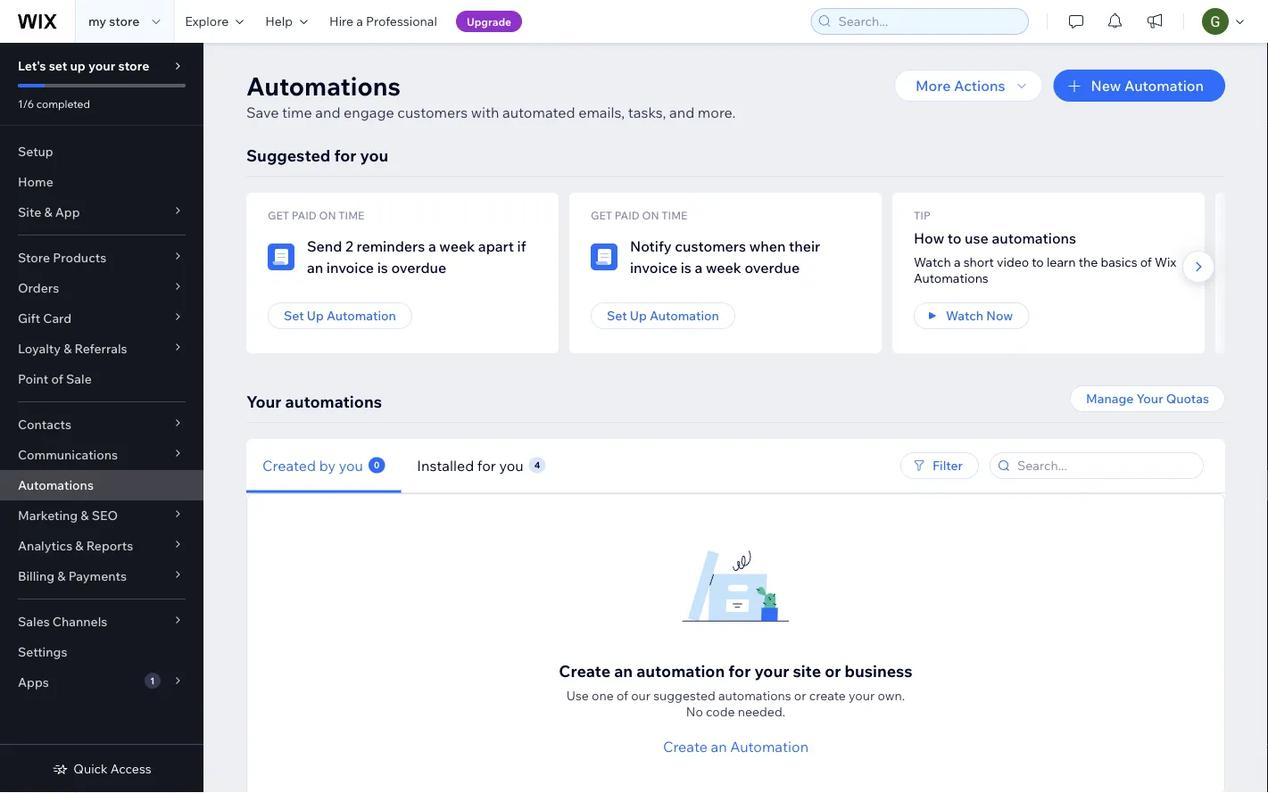 Task type: vqa. For each thing, say whether or not it's contained in the screenshot.
first GET PAID ON TIME from the right
yes



Task type: describe. For each thing, give the bounding box(es) containing it.
more.
[[698, 104, 736, 121]]

learn
[[1047, 254, 1076, 270]]

time for customers
[[662, 209, 688, 222]]

settings link
[[0, 637, 204, 668]]

automation inside button
[[1125, 77, 1204, 95]]

set up automation for week
[[607, 308, 719, 324]]

setup
[[18, 144, 53, 159]]

new automation button
[[1054, 70, 1226, 102]]

create an automation
[[663, 738, 809, 756]]

your inside sidebar element
[[88, 58, 115, 74]]

a inside "tip how to use automations watch a short video to learn the basics of wix automations"
[[954, 254, 961, 270]]

filter
[[933, 458, 963, 474]]

how
[[914, 229, 945, 247]]

business
[[845, 661, 913, 681]]

automation
[[637, 661, 725, 681]]

notify
[[630, 237, 672, 255]]

marketing
[[18, 508, 78, 524]]

gift card
[[18, 311, 72, 326]]

paid for send
[[292, 209, 317, 222]]

quick access button
[[52, 762, 151, 778]]

site & app button
[[0, 197, 204, 228]]

let's set up your store
[[18, 58, 149, 74]]

my store
[[88, 13, 139, 29]]

loyalty
[[18, 341, 61, 357]]

up for send 2 reminders a week apart if an invoice is overdue
[[307, 308, 324, 324]]

of inside create an automation for your site or business use one of our suggested automations or create your own. no code needed.
[[617, 688, 629, 703]]

an for automation
[[614, 661, 633, 681]]

get paid on time for notify customers when their invoice is a week overdue
[[591, 209, 688, 222]]

orders button
[[0, 273, 204, 304]]

apps
[[18, 675, 49, 691]]

point of sale link
[[0, 364, 204, 395]]

card
[[43, 311, 72, 326]]

customers inside the automations save time and engage customers with automated emails, tasks, and more.
[[398, 104, 468, 121]]

sales
[[18, 614, 50, 630]]

automation inside button
[[730, 738, 809, 756]]

watch inside "tip how to use automations watch a short video to learn the basics of wix automations"
[[914, 254, 951, 270]]

an inside 'send 2 reminders a week apart if an invoice is overdue'
[[307, 259, 323, 277]]

1 horizontal spatial your
[[755, 661, 790, 681]]

point of sale
[[18, 371, 92, 387]]

& for site
[[44, 204, 52, 220]]

1 vertical spatial search... field
[[1012, 454, 1198, 479]]

set up automation button for an
[[268, 303, 412, 329]]

overdue inside 'send 2 reminders a week apart if an invoice is overdue'
[[391, 259, 447, 277]]

0
[[374, 460, 380, 471]]

category image
[[591, 244, 618, 270]]

completed
[[36, 97, 90, 110]]

home
[[18, 174, 53, 190]]

quick
[[74, 762, 108, 777]]

notify customers when their invoice is a week overdue
[[630, 237, 821, 277]]

basics
[[1101, 254, 1138, 270]]

watch now button
[[914, 303, 1030, 329]]

site
[[793, 661, 821, 681]]

& for billing
[[57, 569, 66, 584]]

get for notify customers when their invoice is a week overdue
[[591, 209, 612, 222]]

access
[[111, 762, 151, 777]]

an for automation
[[711, 738, 727, 756]]

sidebar element
[[0, 43, 204, 794]]

2
[[346, 237, 353, 255]]

you for created by you
[[339, 457, 363, 474]]

upgrade button
[[456, 11, 522, 32]]

1/6
[[18, 97, 34, 110]]

you for suggested for you
[[360, 145, 389, 165]]

created
[[262, 457, 316, 474]]

the
[[1079, 254, 1098, 270]]

let's
[[18, 58, 46, 74]]

create an automation for your site or business use one of our suggested automations or create your own. no code needed.
[[559, 661, 913, 720]]

filter button
[[901, 453, 979, 479]]

watch inside button
[[946, 308, 984, 324]]

create an automation button
[[663, 737, 809, 758]]

invoice inside 'send 2 reminders a week apart if an invoice is overdue'
[[327, 259, 374, 277]]

set
[[49, 58, 67, 74]]

manage
[[1086, 391, 1134, 407]]

site
[[18, 204, 41, 220]]

their
[[789, 237, 821, 255]]

automations save time and engage customers with automated emails, tasks, and more.
[[246, 70, 736, 121]]

now
[[987, 308, 1014, 324]]

no
[[686, 704, 703, 720]]

code
[[706, 704, 735, 720]]

our
[[631, 688, 651, 703]]

needed.
[[738, 704, 786, 720]]

invoice inside notify customers when their invoice is a week overdue
[[630, 259, 678, 277]]

automations inside create an automation for your site or business use one of our suggested automations or create your own. no code needed.
[[719, 688, 792, 703]]

create
[[809, 688, 846, 703]]

your automations
[[246, 391, 382, 412]]

automations for automations
[[18, 478, 94, 493]]

automation down 2 at the top of page
[[327, 308, 396, 324]]

time
[[282, 104, 312, 121]]

list containing how to use automations
[[246, 193, 1269, 354]]

week inside notify customers when their invoice is a week overdue
[[706, 259, 742, 277]]

2 your from the left
[[246, 391, 282, 412]]

communications
[[18, 447, 118, 463]]

reminders
[[357, 237, 425, 255]]

orders
[[18, 280, 59, 296]]

installed
[[417, 457, 474, 474]]

save
[[246, 104, 279, 121]]

when
[[750, 237, 786, 255]]

hire a professional
[[329, 13, 437, 29]]

automations inside "tip how to use automations watch a short video to learn the basics of wix automations"
[[914, 270, 989, 286]]

own.
[[878, 688, 905, 703]]

more actions button
[[895, 70, 1043, 102]]

seo
[[92, 508, 118, 524]]

channels
[[53, 614, 107, 630]]

for for suggested
[[334, 145, 357, 165]]

analytics
[[18, 538, 72, 554]]

help
[[265, 13, 293, 29]]



Task type: locate. For each thing, give the bounding box(es) containing it.
a inside notify customers when their invoice is a week overdue
[[695, 259, 703, 277]]

set up automation button for week
[[591, 303, 735, 329]]

for up code
[[729, 661, 751, 681]]

automations up needed. at the right of page
[[719, 688, 792, 703]]

1 vertical spatial week
[[706, 259, 742, 277]]

2 set up automation from the left
[[607, 308, 719, 324]]

1 paid from the left
[[292, 209, 317, 222]]

0 horizontal spatial your
[[246, 391, 282, 412]]

1 set up automation button from the left
[[268, 303, 412, 329]]

2 overdue from the left
[[745, 259, 800, 277]]

get up category image at the top left
[[268, 209, 289, 222]]

1 horizontal spatial set up automation button
[[591, 303, 735, 329]]

0 horizontal spatial set up automation
[[284, 308, 396, 324]]

billing & payments button
[[0, 562, 204, 592]]

0 horizontal spatial automations
[[18, 478, 94, 493]]

automation
[[1125, 77, 1204, 95], [327, 308, 396, 324], [650, 308, 719, 324], [730, 738, 809, 756]]

automation down notify customers when their invoice is a week overdue
[[650, 308, 719, 324]]

1 horizontal spatial set
[[607, 308, 627, 324]]

1 horizontal spatial automations
[[246, 70, 401, 101]]

an
[[307, 259, 323, 277], [614, 661, 633, 681], [711, 738, 727, 756]]

search... field up more
[[833, 9, 1023, 34]]

& right the loyalty
[[64, 341, 72, 357]]

0 horizontal spatial set
[[284, 308, 304, 324]]

suggested
[[654, 688, 716, 703]]

use
[[567, 688, 589, 703]]

more actions
[[916, 77, 1006, 95]]

1 vertical spatial automations
[[285, 391, 382, 412]]

1 get paid on time from the left
[[268, 209, 365, 222]]

an inside create an automation button
[[711, 738, 727, 756]]

use
[[965, 229, 989, 247]]

set down category icon
[[607, 308, 627, 324]]

1 set from the left
[[284, 308, 304, 324]]

sale
[[66, 371, 92, 387]]

2 vertical spatial an
[[711, 738, 727, 756]]

create inside create an automation for your site or business use one of our suggested automations or create your own. no code needed.
[[559, 661, 611, 681]]

watch down how
[[914, 254, 951, 270]]

1 horizontal spatial create
[[663, 738, 708, 756]]

1 horizontal spatial for
[[477, 457, 496, 474]]

customers
[[398, 104, 468, 121], [675, 237, 746, 255]]

1 horizontal spatial paid
[[615, 209, 640, 222]]

create inside create an automation button
[[663, 738, 708, 756]]

0 vertical spatial to
[[948, 229, 962, 247]]

2 horizontal spatial your
[[849, 688, 875, 703]]

on up send
[[319, 209, 336, 222]]

set up automation for an
[[284, 308, 396, 324]]

watch left now
[[946, 308, 984, 324]]

overdue down when
[[745, 259, 800, 277]]

paid up notify
[[615, 209, 640, 222]]

0 vertical spatial or
[[825, 661, 841, 681]]

1 vertical spatial watch
[[946, 308, 984, 324]]

2 vertical spatial your
[[849, 688, 875, 703]]

of inside "tip how to use automations watch a short video to learn the basics of wix automations"
[[1141, 254, 1152, 270]]

on for notify
[[642, 209, 659, 222]]

& inside marketing & seo 'popup button'
[[81, 508, 89, 524]]

automations inside "tip how to use automations watch a short video to learn the basics of wix automations"
[[992, 229, 1077, 247]]

1 vertical spatial an
[[614, 661, 633, 681]]

2 get paid on time from the left
[[591, 209, 688, 222]]

1 horizontal spatial of
[[617, 688, 629, 703]]

1 vertical spatial or
[[794, 688, 807, 703]]

1 and from the left
[[315, 104, 341, 121]]

automations up the "video"
[[992, 229, 1077, 247]]

site & app
[[18, 204, 80, 220]]

up down notify
[[630, 308, 647, 324]]

is inside notify customers when their invoice is a week overdue
[[681, 259, 692, 277]]

of left sale at the top left
[[51, 371, 63, 387]]

tip how to use automations watch a short video to learn the basics of wix automations
[[914, 209, 1177, 286]]

1 horizontal spatial set up automation
[[607, 308, 719, 324]]

2 horizontal spatial for
[[729, 661, 751, 681]]

0 horizontal spatial an
[[307, 259, 323, 277]]

& left seo
[[81, 508, 89, 524]]

by
[[319, 457, 336, 474]]

& inside loyalty & referrals popup button
[[64, 341, 72, 357]]

referrals
[[75, 341, 127, 357]]

store
[[18, 250, 50, 266]]

of left our
[[617, 688, 629, 703]]

paid for notify
[[615, 209, 640, 222]]

1 horizontal spatial your
[[1137, 391, 1164, 407]]

send 2 reminders a week apart if an invoice is overdue
[[307, 237, 526, 277]]

& for analytics
[[75, 538, 84, 554]]

1 horizontal spatial an
[[614, 661, 633, 681]]

0 vertical spatial customers
[[398, 104, 468, 121]]

your
[[88, 58, 115, 74], [755, 661, 790, 681], [849, 688, 875, 703]]

marketing & seo
[[18, 508, 118, 524]]

1 horizontal spatial is
[[681, 259, 692, 277]]

tip
[[914, 209, 931, 222]]

2 vertical spatial automations
[[719, 688, 792, 703]]

automated
[[503, 104, 575, 121]]

2 set up automation button from the left
[[591, 303, 735, 329]]

invoice down notify
[[630, 259, 678, 277]]

of inside point of sale link
[[51, 371, 63, 387]]

automations up by
[[285, 391, 382, 412]]

wix
[[1155, 254, 1177, 270]]

2 horizontal spatial of
[[1141, 254, 1152, 270]]

1 vertical spatial of
[[51, 371, 63, 387]]

get paid on time up send
[[268, 209, 365, 222]]

your right up
[[88, 58, 115, 74]]

0 vertical spatial for
[[334, 145, 357, 165]]

1 horizontal spatial up
[[630, 308, 647, 324]]

and
[[315, 104, 341, 121], [670, 104, 695, 121]]

created by you
[[262, 457, 363, 474]]

time for 2
[[339, 209, 365, 222]]

create for automation
[[559, 661, 611, 681]]

marketing & seo button
[[0, 501, 204, 531]]

& for marketing
[[81, 508, 89, 524]]

for inside tab list
[[477, 457, 496, 474]]

0 horizontal spatial of
[[51, 371, 63, 387]]

create down no
[[663, 738, 708, 756]]

store inside sidebar element
[[118, 58, 149, 74]]

1 horizontal spatial time
[[662, 209, 688, 222]]

1 horizontal spatial customers
[[675, 237, 746, 255]]

2 vertical spatial of
[[617, 688, 629, 703]]

2 up from the left
[[630, 308, 647, 324]]

1 horizontal spatial get paid on time
[[591, 209, 688, 222]]

communications button
[[0, 440, 204, 470]]

1 horizontal spatial and
[[670, 104, 695, 121]]

point
[[18, 371, 48, 387]]

0 horizontal spatial customers
[[398, 104, 468, 121]]

& left reports
[[75, 538, 84, 554]]

up down send
[[307, 308, 324, 324]]

set
[[284, 308, 304, 324], [607, 308, 627, 324]]

2 on from the left
[[642, 209, 659, 222]]

0 vertical spatial week
[[440, 237, 475, 255]]

set up automation button down 2 at the top of page
[[268, 303, 412, 329]]

a
[[356, 13, 363, 29], [428, 237, 436, 255], [954, 254, 961, 270], [695, 259, 703, 277]]

you right by
[[339, 457, 363, 474]]

overdue inside notify customers when their invoice is a week overdue
[[745, 259, 800, 277]]

0 horizontal spatial paid
[[292, 209, 317, 222]]

0 vertical spatial search... field
[[833, 9, 1023, 34]]

for inside create an automation for your site or business use one of our suggested automations or create your own. no code needed.
[[729, 661, 751, 681]]

1 horizontal spatial invoice
[[630, 259, 678, 277]]

0 vertical spatial watch
[[914, 254, 951, 270]]

&
[[44, 204, 52, 220], [64, 341, 72, 357], [81, 508, 89, 524], [75, 538, 84, 554], [57, 569, 66, 584]]

explore
[[185, 13, 229, 29]]

0 horizontal spatial week
[[440, 237, 475, 255]]

1 horizontal spatial on
[[642, 209, 659, 222]]

1
[[150, 675, 155, 687]]

automations inside sidebar element
[[18, 478, 94, 493]]

actions
[[954, 77, 1006, 95]]

0 horizontal spatial up
[[307, 308, 324, 324]]

for right 'installed'
[[477, 457, 496, 474]]

1 vertical spatial automations
[[914, 270, 989, 286]]

& inside "billing & payments" popup button
[[57, 569, 66, 584]]

Search... field
[[833, 9, 1023, 34], [1012, 454, 1198, 479]]

store right my
[[109, 13, 139, 29]]

0 horizontal spatial invoice
[[327, 259, 374, 277]]

2 vertical spatial for
[[729, 661, 751, 681]]

0 horizontal spatial for
[[334, 145, 357, 165]]

4
[[534, 460, 540, 471]]

time up 2 at the top of page
[[339, 209, 365, 222]]

1 horizontal spatial or
[[825, 661, 841, 681]]

gift card button
[[0, 304, 204, 334]]

list
[[246, 193, 1269, 354]]

up for notify customers when their invoice is a week overdue
[[630, 308, 647, 324]]

invoice down 2 at the top of page
[[327, 259, 374, 277]]

on for send
[[319, 209, 336, 222]]

1 on from the left
[[319, 209, 336, 222]]

app
[[55, 204, 80, 220]]

0 horizontal spatial overdue
[[391, 259, 447, 277]]

analytics & reports button
[[0, 531, 204, 562]]

contacts
[[18, 417, 71, 433]]

new automation
[[1091, 77, 1204, 95]]

2 is from the left
[[681, 259, 692, 277]]

is inside 'send 2 reminders a week apart if an invoice is overdue'
[[377, 259, 388, 277]]

0 horizontal spatial is
[[377, 259, 388, 277]]

0 horizontal spatial or
[[794, 688, 807, 703]]

search... field down manage
[[1012, 454, 1198, 479]]

week
[[440, 237, 475, 255], [706, 259, 742, 277]]

upgrade
[[467, 15, 512, 28]]

& for loyalty
[[64, 341, 72, 357]]

up
[[70, 58, 86, 74]]

0 horizontal spatial automations
[[285, 391, 382, 412]]

0 horizontal spatial time
[[339, 209, 365, 222]]

1 horizontal spatial week
[[706, 259, 742, 277]]

automation down needed. at the right of page
[[730, 738, 809, 756]]

1 vertical spatial to
[[1032, 254, 1044, 270]]

0 vertical spatial create
[[559, 661, 611, 681]]

a inside 'send 2 reminders a week apart if an invoice is overdue'
[[428, 237, 436, 255]]

of left the wix
[[1141, 254, 1152, 270]]

manage your quotas
[[1086, 391, 1210, 407]]

get paid on time for send 2 reminders a week apart if an invoice is overdue
[[268, 209, 365, 222]]

automations for automations save time and engage customers with automated emails, tasks, and more.
[[246, 70, 401, 101]]

installed for you
[[417, 457, 524, 474]]

2 horizontal spatial an
[[711, 738, 727, 756]]

get paid on time up notify
[[591, 209, 688, 222]]

2 horizontal spatial automations
[[914, 270, 989, 286]]

1 overdue from the left
[[391, 259, 447, 277]]

to left learn
[[1032, 254, 1044, 270]]

customers left when
[[675, 237, 746, 255]]

contacts button
[[0, 410, 204, 440]]

set up automation
[[284, 308, 396, 324], [607, 308, 719, 324]]

automations inside the automations save time and engage customers with automated emails, tasks, and more.
[[246, 70, 401, 101]]

0 vertical spatial automations
[[992, 229, 1077, 247]]

professional
[[366, 13, 437, 29]]

tab list containing created by you
[[246, 439, 744, 493]]

0 vertical spatial an
[[307, 259, 323, 277]]

setup link
[[0, 137, 204, 167]]

time up notify
[[662, 209, 688, 222]]

1 horizontal spatial automations
[[719, 688, 792, 703]]

1 horizontal spatial get
[[591, 209, 612, 222]]

an down send
[[307, 259, 323, 277]]

category image
[[268, 244, 295, 270]]

set down category image at the top left
[[284, 308, 304, 324]]

manage your quotas button
[[1070, 386, 1226, 412]]

customers left 'with'
[[398, 104, 468, 121]]

loyalty & referrals button
[[0, 334, 204, 364]]

set for send 2 reminders a week apart if an invoice is overdue
[[284, 308, 304, 324]]

on up notify
[[642, 209, 659, 222]]

emails,
[[579, 104, 625, 121]]

2 set from the left
[[607, 308, 627, 324]]

or up create
[[825, 661, 841, 681]]

overdue down reminders
[[391, 259, 447, 277]]

your inside button
[[1137, 391, 1164, 407]]

get up category icon
[[591, 209, 612, 222]]

paid
[[292, 209, 317, 222], [615, 209, 640, 222]]

0 horizontal spatial get
[[268, 209, 289, 222]]

quick access
[[74, 762, 151, 777]]

set up automation down notify
[[607, 308, 719, 324]]

2 and from the left
[[670, 104, 695, 121]]

to left use
[[948, 229, 962, 247]]

set for notify customers when their invoice is a week overdue
[[607, 308, 627, 324]]

1 invoice from the left
[[327, 259, 374, 277]]

set up automation button down notify
[[591, 303, 735, 329]]

analytics & reports
[[18, 538, 133, 554]]

1 vertical spatial your
[[755, 661, 790, 681]]

sales channels
[[18, 614, 107, 630]]

and right 'time'
[[315, 104, 341, 121]]

week inside 'send 2 reminders a week apart if an invoice is overdue'
[[440, 237, 475, 255]]

help button
[[255, 0, 319, 43]]

0 horizontal spatial and
[[315, 104, 341, 121]]

or
[[825, 661, 841, 681], [794, 688, 807, 703]]

automations up marketing
[[18, 478, 94, 493]]

get paid on time
[[268, 209, 365, 222], [591, 209, 688, 222]]

2 invoice from the left
[[630, 259, 678, 277]]

get for send 2 reminders a week apart if an invoice is overdue
[[268, 209, 289, 222]]

is down reminders
[[377, 259, 388, 277]]

1 vertical spatial for
[[477, 457, 496, 474]]

2 vertical spatial automations
[[18, 478, 94, 493]]

payments
[[68, 569, 127, 584]]

automations up 'time'
[[246, 70, 401, 101]]

& right 'billing'
[[57, 569, 66, 584]]

sales channels button
[[0, 607, 204, 637]]

with
[[471, 104, 499, 121]]

0 vertical spatial of
[[1141, 254, 1152, 270]]

reports
[[86, 538, 133, 554]]

billing
[[18, 569, 55, 584]]

tab list
[[246, 439, 744, 493]]

watch now
[[946, 308, 1014, 324]]

1 time from the left
[[339, 209, 365, 222]]

overdue
[[391, 259, 447, 277], [745, 259, 800, 277]]

is
[[377, 259, 388, 277], [681, 259, 692, 277]]

1 horizontal spatial to
[[1032, 254, 1044, 270]]

an inside create an automation for your site or business use one of our suggested automations or create your own. no code needed.
[[614, 661, 633, 681]]

2 paid from the left
[[615, 209, 640, 222]]

for down engage
[[334, 145, 357, 165]]

customers inside notify customers when their invoice is a week overdue
[[675, 237, 746, 255]]

0 horizontal spatial your
[[88, 58, 115, 74]]

automations down short
[[914, 270, 989, 286]]

0 vertical spatial store
[[109, 13, 139, 29]]

& right site
[[44, 204, 52, 220]]

you for installed for you
[[499, 457, 524, 474]]

2 horizontal spatial automations
[[992, 229, 1077, 247]]

to
[[948, 229, 962, 247], [1032, 254, 1044, 270]]

and left more.
[[670, 104, 695, 121]]

or down the site
[[794, 688, 807, 703]]

1 set up automation from the left
[[284, 308, 396, 324]]

1 is from the left
[[377, 259, 388, 277]]

create for automation
[[663, 738, 708, 756]]

your left the site
[[755, 661, 790, 681]]

your up created
[[246, 391, 282, 412]]

2 time from the left
[[662, 209, 688, 222]]

you left 4
[[499, 457, 524, 474]]

your left quotas
[[1137, 391, 1164, 407]]

set up automation down 2 at the top of page
[[284, 308, 396, 324]]

1 horizontal spatial overdue
[[745, 259, 800, 277]]

1 up from the left
[[307, 308, 324, 324]]

0 horizontal spatial set up automation button
[[268, 303, 412, 329]]

you down engage
[[360, 145, 389, 165]]

0 horizontal spatial get paid on time
[[268, 209, 365, 222]]

one
[[592, 688, 614, 703]]

an down code
[[711, 738, 727, 756]]

0 horizontal spatial on
[[319, 209, 336, 222]]

an up our
[[614, 661, 633, 681]]

create up use
[[559, 661, 611, 681]]

is right category icon
[[681, 259, 692, 277]]

1 get from the left
[[268, 209, 289, 222]]

automations
[[992, 229, 1077, 247], [285, 391, 382, 412], [719, 688, 792, 703]]

2 get from the left
[[591, 209, 612, 222]]

new
[[1091, 77, 1122, 95]]

paid up send
[[292, 209, 317, 222]]

& inside site & app popup button
[[44, 204, 52, 220]]

0 vertical spatial automations
[[246, 70, 401, 101]]

0 horizontal spatial create
[[559, 661, 611, 681]]

store down my store
[[118, 58, 149, 74]]

1 vertical spatial create
[[663, 738, 708, 756]]

loyalty & referrals
[[18, 341, 127, 357]]

automations link
[[0, 470, 204, 501]]

1 vertical spatial customers
[[675, 237, 746, 255]]

0 vertical spatial your
[[88, 58, 115, 74]]

for for installed
[[477, 457, 496, 474]]

engage
[[344, 104, 394, 121]]

automation right the new
[[1125, 77, 1204, 95]]

1 your from the left
[[1137, 391, 1164, 407]]

& inside analytics & reports "popup button"
[[75, 538, 84, 554]]

more
[[916, 77, 951, 95]]

0 horizontal spatial to
[[948, 229, 962, 247]]

products
[[53, 250, 106, 266]]

1 vertical spatial store
[[118, 58, 149, 74]]

your left own.
[[849, 688, 875, 703]]



